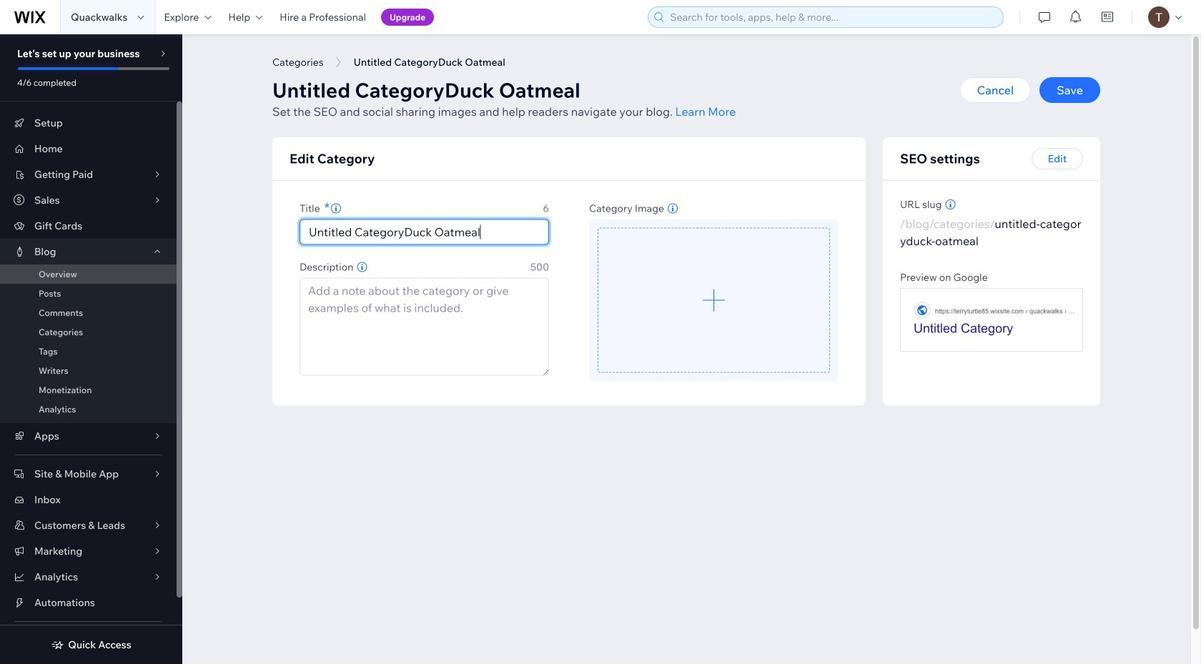 Task type: describe. For each thing, give the bounding box(es) containing it.
Add a note about the category or give examples of what is included. text field
[[300, 278, 549, 376]]

e.g., Lifestyle, Photography field
[[305, 220, 544, 244]]



Task type: vqa. For each thing, say whether or not it's contained in the screenshot.
Upgrade Button
no



Task type: locate. For each thing, give the bounding box(es) containing it.
Search for tools, apps, help & more... field
[[666, 7, 999, 27]]

sidebar element
[[0, 34, 182, 664]]



